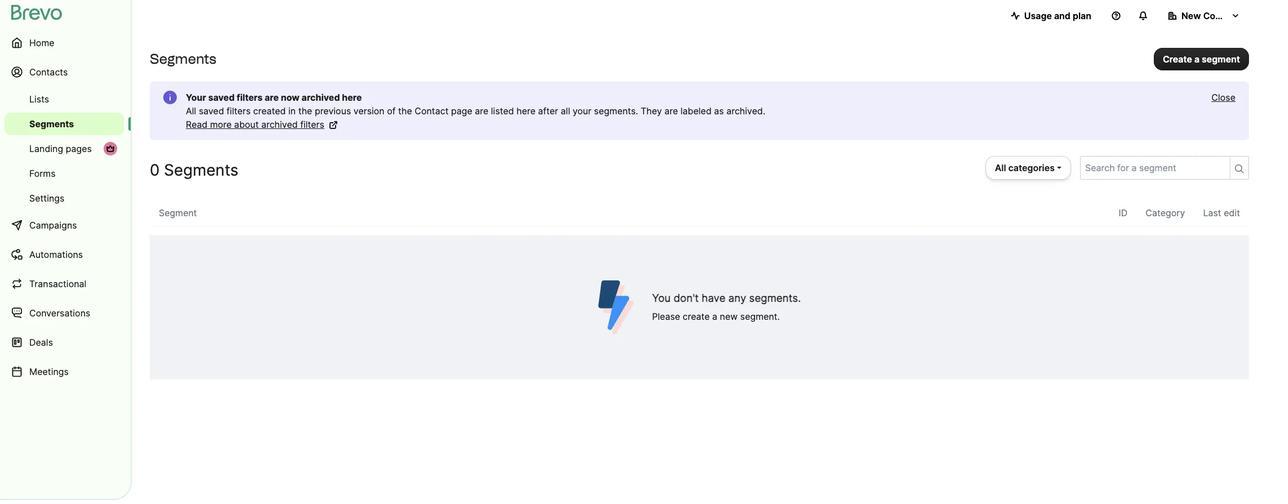 Task type: vqa. For each thing, say whether or not it's contained in the screenshot.
listed
yes



Task type: describe. For each thing, give the bounding box(es) containing it.
your
[[573, 105, 592, 117]]

created
[[253, 105, 286, 117]]

segment
[[1202, 53, 1240, 64]]

new
[[720, 311, 738, 322]]

segment.
[[740, 311, 780, 322]]

usage
[[1024, 10, 1052, 21]]

1 horizontal spatial here
[[517, 105, 536, 117]]

category
[[1146, 207, 1185, 219]]

1 vertical spatial segments.
[[749, 292, 801, 305]]

you
[[652, 292, 671, 305]]

contacts link
[[5, 59, 124, 86]]

forms link
[[5, 162, 124, 185]]

deals link
[[5, 329, 124, 356]]

version
[[354, 105, 385, 117]]

2 vertical spatial segments
[[164, 161, 238, 180]]

forms
[[29, 168, 55, 179]]

please
[[652, 311, 680, 322]]

company
[[1203, 10, 1245, 21]]

labeled
[[681, 105, 712, 117]]

segment
[[159, 207, 197, 219]]

usage and plan
[[1024, 10, 1091, 21]]

pages
[[66, 143, 92, 154]]

about
[[234, 119, 259, 130]]

any
[[729, 292, 746, 305]]

landing pages
[[29, 143, 92, 154]]

transactional
[[29, 278, 86, 289]]

read more about archived filters
[[186, 119, 324, 130]]

1 horizontal spatial are
[[475, 105, 488, 117]]

after
[[538, 105, 558, 117]]

0 vertical spatial saved
[[208, 92, 235, 103]]

search image
[[1235, 164, 1244, 173]]

transactional link
[[5, 270, 124, 297]]

conversations
[[29, 308, 90, 319]]

lists link
[[5, 88, 124, 110]]

as
[[714, 105, 724, 117]]

landing
[[29, 143, 63, 154]]

meetings
[[29, 366, 69, 377]]

have
[[702, 292, 726, 305]]

read
[[186, 119, 207, 130]]

all
[[561, 105, 570, 117]]

2 the from the left
[[398, 105, 412, 117]]

archived inside read more about archived filters link
[[261, 119, 298, 130]]

close link
[[1212, 91, 1236, 104]]

1 vertical spatial saved
[[199, 105, 224, 117]]

0
[[150, 161, 160, 180]]

conversations link
[[5, 300, 124, 327]]



Task type: locate. For each thing, give the bounding box(es) containing it.
are right they at the top of page
[[665, 105, 678, 117]]

last edit
[[1203, 207, 1240, 219]]

0 horizontal spatial archived
[[261, 119, 298, 130]]

1 horizontal spatial all
[[995, 162, 1006, 173]]

left___rvooi image
[[106, 144, 115, 153]]

1 horizontal spatial archived
[[302, 92, 340, 103]]

saved up more
[[199, 105, 224, 117]]

in
[[288, 105, 296, 117]]

all left categories
[[995, 162, 1006, 173]]

segments. inside your saved filters are now archived here all saved filters created in the previous version of the contact page are listed here after all your segments. they are labeled as archived.
[[594, 105, 638, 117]]

page
[[451, 105, 472, 117]]

0 horizontal spatial all
[[186, 105, 196, 117]]

1 horizontal spatial a
[[1194, 53, 1200, 64]]

last
[[1203, 207, 1221, 219]]

close
[[1212, 92, 1236, 103]]

filters
[[237, 92, 263, 103], [227, 105, 251, 117], [300, 119, 324, 130]]

0 vertical spatial filters
[[237, 92, 263, 103]]

home link
[[5, 29, 124, 56]]

all categories button
[[985, 156, 1071, 180]]

you don't have any segments.
[[652, 292, 801, 305]]

1 vertical spatial a
[[712, 311, 717, 322]]

0 horizontal spatial segments.
[[594, 105, 638, 117]]

0 vertical spatial here
[[342, 92, 362, 103]]

filters up about
[[227, 105, 251, 117]]

1 vertical spatial segments
[[29, 118, 74, 130]]

settings link
[[5, 187, 124, 210]]

new company
[[1182, 10, 1245, 21]]

listed
[[491, 105, 514, 117]]

plan
[[1073, 10, 1091, 21]]

a right 'create'
[[1194, 53, 1200, 64]]

they
[[641, 105, 662, 117]]

archived inside your saved filters are now archived here all saved filters created in the previous version of the contact page are listed here after all your segments. they are labeled as archived.
[[302, 92, 340, 103]]

now
[[281, 92, 300, 103]]

don't
[[674, 292, 699, 305]]

0 horizontal spatial here
[[342, 92, 362, 103]]

your
[[186, 92, 206, 103]]

segments. right your
[[594, 105, 638, 117]]

home
[[29, 37, 54, 48]]

contacts
[[29, 66, 68, 78]]

a left new
[[712, 311, 717, 322]]

0 vertical spatial segments.
[[594, 105, 638, 117]]

1 horizontal spatial the
[[398, 105, 412, 117]]

segments
[[150, 51, 216, 67], [29, 118, 74, 130], [164, 161, 238, 180]]

1 vertical spatial all
[[995, 162, 1006, 173]]

segments link
[[5, 113, 124, 135]]

automations link
[[5, 241, 124, 268]]

here left after
[[517, 105, 536, 117]]

1 vertical spatial here
[[517, 105, 536, 117]]

saved right "your"
[[208, 92, 235, 103]]

automations
[[29, 249, 83, 260]]

filters up created
[[237, 92, 263, 103]]

saved
[[208, 92, 235, 103], [199, 105, 224, 117]]

new
[[1182, 10, 1201, 21]]

all
[[186, 105, 196, 117], [995, 162, 1006, 173]]

contact
[[415, 105, 449, 117]]

of
[[387, 105, 396, 117]]

create
[[683, 311, 710, 322]]

0 horizontal spatial a
[[712, 311, 717, 322]]

0 horizontal spatial the
[[298, 105, 312, 117]]

edit
[[1224, 207, 1240, 219]]

segments up "your"
[[150, 51, 216, 67]]

1 the from the left
[[298, 105, 312, 117]]

segments up landing
[[29, 118, 74, 130]]

are up created
[[265, 92, 279, 103]]

1 horizontal spatial segments.
[[749, 292, 801, 305]]

0 horizontal spatial are
[[265, 92, 279, 103]]

alert containing your saved filters are now archived here
[[150, 82, 1249, 140]]

the
[[298, 105, 312, 117], [398, 105, 412, 117]]

a inside create a segment "button"
[[1194, 53, 1200, 64]]

archived.
[[726, 105, 765, 117]]

categories
[[1008, 162, 1055, 173]]

search button
[[1230, 157, 1249, 179]]

read more about archived filters link
[[186, 118, 338, 131]]

1 vertical spatial archived
[[261, 119, 298, 130]]

archived down created
[[261, 119, 298, 130]]

campaigns link
[[5, 212, 124, 239]]

usage and plan button
[[1002, 5, 1100, 27]]

deals
[[29, 337, 53, 348]]

segments. up segment.
[[749, 292, 801, 305]]

please create a new segment.
[[652, 311, 780, 322]]

archived up previous
[[302, 92, 340, 103]]

create
[[1163, 53, 1192, 64]]

the right of
[[398, 105, 412, 117]]

0 vertical spatial a
[[1194, 53, 1200, 64]]

create a segment
[[1163, 53, 1240, 64]]

filters down previous
[[300, 119, 324, 130]]

segments.
[[594, 105, 638, 117], [749, 292, 801, 305]]

archived
[[302, 92, 340, 103], [261, 119, 298, 130]]

2 vertical spatial filters
[[300, 119, 324, 130]]

landing pages link
[[5, 137, 124, 160]]

alert
[[150, 82, 1249, 140]]

are
[[265, 92, 279, 103], [475, 105, 488, 117], [665, 105, 678, 117]]

are right page on the left top of the page
[[475, 105, 488, 117]]

0 vertical spatial archived
[[302, 92, 340, 103]]

campaigns
[[29, 220, 77, 231]]

lists
[[29, 93, 49, 105]]

1 vertical spatial filters
[[227, 105, 251, 117]]

0 vertical spatial all
[[186, 105, 196, 117]]

0 segments
[[150, 161, 238, 180]]

here up version
[[342, 92, 362, 103]]

all inside your saved filters are now archived here all saved filters created in the previous version of the contact page are listed here after all your segments. they are labeled as archived.
[[186, 105, 196, 117]]

new company button
[[1159, 5, 1249, 27]]

more
[[210, 119, 232, 130]]

2 horizontal spatial are
[[665, 105, 678, 117]]

all down "your"
[[186, 105, 196, 117]]

Search for a segment search field
[[1081, 157, 1225, 179]]

previous
[[315, 105, 351, 117]]

meetings link
[[5, 358, 124, 385]]

all inside all categories button
[[995, 162, 1006, 173]]

id
[[1119, 207, 1128, 219]]

the right in
[[298, 105, 312, 117]]

a
[[1194, 53, 1200, 64], [712, 311, 717, 322]]

create a segment button
[[1154, 48, 1249, 70]]

your saved filters are now archived here all saved filters created in the previous version of the contact page are listed here after all your segments. they are labeled as archived.
[[186, 92, 765, 117]]

settings
[[29, 193, 64, 204]]

all categories
[[995, 162, 1055, 173]]

0 vertical spatial segments
[[150, 51, 216, 67]]

and
[[1054, 10, 1071, 21]]

here
[[342, 92, 362, 103], [517, 105, 536, 117]]

segments down read
[[164, 161, 238, 180]]



